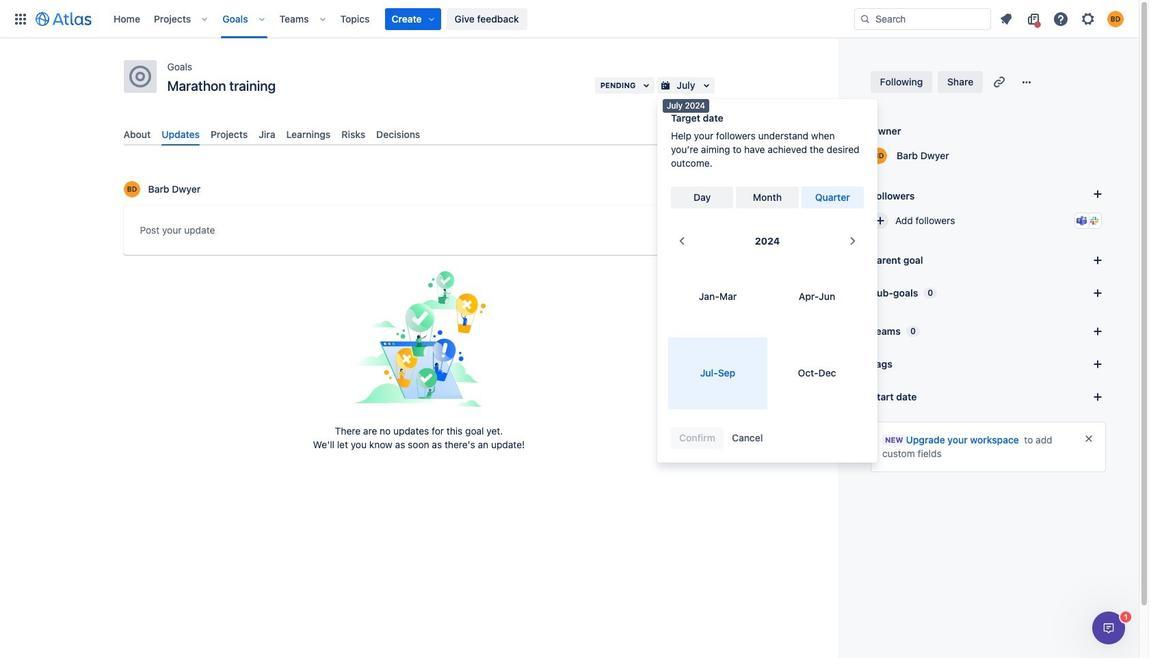 Task type: describe. For each thing, give the bounding box(es) containing it.
notifications image
[[998, 11, 1015, 27]]

see previous year image
[[674, 233, 690, 250]]

Search field
[[855, 8, 991, 30]]

goal icon image
[[129, 66, 151, 88]]

top element
[[8, 0, 855, 38]]

see next year image
[[845, 233, 861, 250]]

close banner image
[[1084, 434, 1095, 445]]



Task type: vqa. For each thing, say whether or not it's contained in the screenshot.
OPEN INTERCOM MESSENGER "image"
no



Task type: locate. For each thing, give the bounding box(es) containing it.
set start date image
[[1090, 389, 1106, 406]]

msteams logo showing  channels are connected to this goal image
[[1077, 216, 1088, 226]]

add tag image
[[1090, 356, 1106, 373]]

add team image
[[1090, 324, 1106, 340]]

search image
[[860, 13, 871, 24]]

add a follower image
[[1090, 186, 1106, 203]]

banner
[[0, 0, 1139, 38]]

slack logo showing nan channels are connected to this goal image
[[1089, 216, 1100, 226]]

dialog
[[1093, 612, 1125, 645]]

tooltip
[[663, 99, 709, 113]]

tab list
[[118, 123, 720, 146]]

help image
[[1053, 11, 1069, 27]]

account image
[[1108, 11, 1124, 27]]

switch to... image
[[12, 11, 29, 27]]

Main content area, start typing to enter text. text field
[[140, 222, 698, 244]]

None search field
[[855, 8, 991, 30]]

more icon image
[[1019, 74, 1035, 90]]

add follower image
[[872, 213, 889, 229]]

settings image
[[1080, 11, 1097, 27]]



